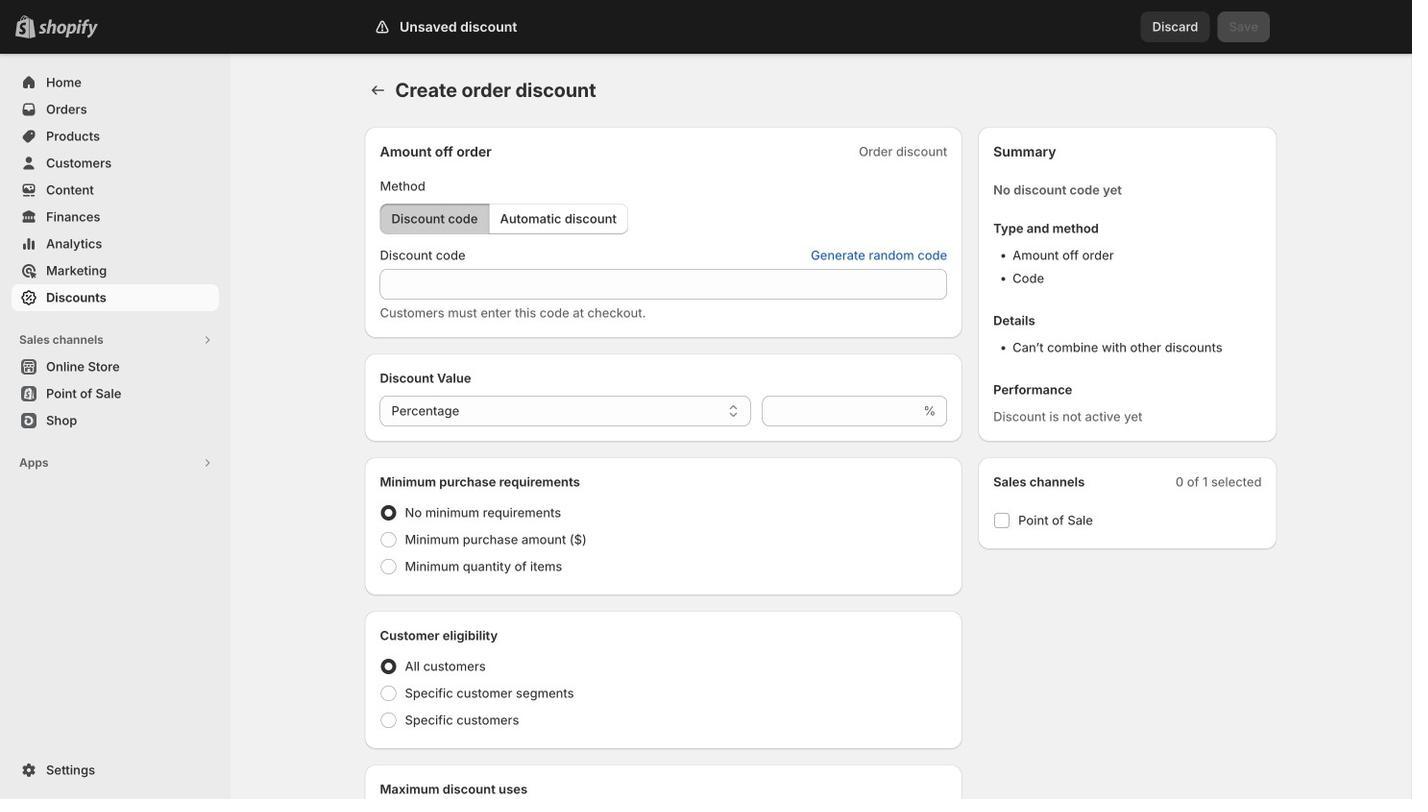 Task type: vqa. For each thing, say whether or not it's contained in the screenshot.
Shopify image
yes



Task type: locate. For each thing, give the bounding box(es) containing it.
None text field
[[380, 269, 947, 300]]



Task type: describe. For each thing, give the bounding box(es) containing it.
shopify image
[[38, 19, 98, 38]]



